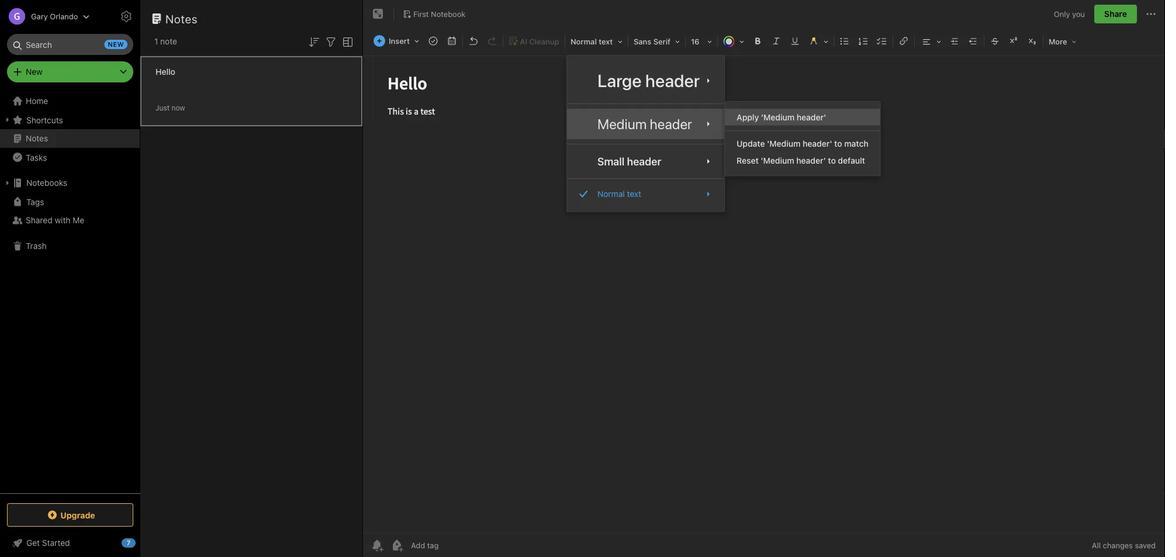Task type: locate. For each thing, give the bounding box(es) containing it.
'medium inside "link"
[[767, 139, 801, 149]]

1 vertical spatial normal
[[598, 189, 625, 199]]

subscript image
[[1025, 33, 1041, 49]]

first notebook
[[413, 9, 466, 18]]

2 vertical spatial header
[[627, 155, 662, 168]]

1 vertical spatial header
[[650, 116, 692, 132]]

Account field
[[0, 5, 90, 28]]

header inside menu item
[[650, 116, 692, 132]]

checklist image
[[874, 33, 891, 49]]

1 note
[[154, 37, 177, 46]]

0 horizontal spatial normal
[[571, 37, 597, 46]]

notes up tasks at left
[[26, 134, 48, 143]]

apply 'medium header' menu item
[[725, 109, 881, 126]]

orlando
[[50, 12, 78, 21]]

note window element
[[363, 0, 1166, 557]]

header' up the reset 'medium header' to default link
[[803, 139, 833, 149]]

indent image
[[947, 33, 963, 49]]

0 horizontal spatial text
[[599, 37, 613, 46]]

normal
[[571, 37, 597, 46], [598, 189, 625, 199]]

0 vertical spatial notes
[[166, 12, 198, 25]]

text
[[599, 37, 613, 46], [627, 189, 642, 199]]

first
[[413, 9, 429, 18]]

0 vertical spatial 'medium
[[761, 112, 795, 122]]

to for default
[[828, 156, 836, 165]]

header up normal text field
[[627, 155, 662, 168]]

new search field
[[15, 34, 127, 55]]

apply
[[737, 112, 759, 122]]

dropdown list menu
[[567, 63, 725, 204], [725, 109, 881, 169]]

only you
[[1054, 10, 1085, 18]]

1 vertical spatial 'medium
[[767, 139, 801, 149]]

medium header link
[[567, 109, 725, 139]]

small header link
[[567, 149, 725, 174]]

shared
[[26, 216, 52, 225]]

'medium right apply
[[761, 112, 795, 122]]

update 'medium header' to match link
[[725, 135, 881, 152]]

all changes saved
[[1092, 541, 1156, 550]]

upgrade button
[[7, 504, 133, 527]]

medium
[[598, 116, 647, 132]]

0 vertical spatial header
[[646, 70, 700, 91]]

normal text link
[[567, 184, 725, 204]]

to
[[835, 139, 842, 149], [828, 156, 836, 165]]

1 vertical spatial normal text
[[598, 189, 642, 199]]

0 vertical spatial to
[[835, 139, 842, 149]]

1 horizontal spatial text
[[627, 189, 642, 199]]

new button
[[7, 61, 133, 82]]

header for medium header
[[650, 116, 692, 132]]

hello
[[156, 67, 175, 77]]

header up [object object] field
[[650, 116, 692, 132]]

tasks button
[[0, 148, 140, 167]]

superscript image
[[1006, 33, 1022, 49]]

expand note image
[[371, 7, 385, 21]]

calendar event image
[[444, 33, 460, 49]]

More actions field
[[1145, 5, 1159, 23]]

shared with me link
[[0, 211, 140, 230]]

just
[[156, 104, 170, 112]]

reset
[[737, 156, 759, 165]]

Font size field
[[687, 33, 716, 50]]

1 horizontal spatial dropdown list menu
[[725, 109, 881, 169]]

1 vertical spatial header'
[[803, 139, 833, 149]]

notes up note
[[166, 12, 198, 25]]

strikethrough image
[[987, 33, 1004, 49]]

'medium for update
[[767, 139, 801, 149]]

'medium
[[761, 112, 795, 122], [767, 139, 801, 149], [761, 156, 795, 165]]

Add filters field
[[324, 34, 338, 49]]

share button
[[1095, 5, 1138, 23]]

0 vertical spatial text
[[599, 37, 613, 46]]

large
[[598, 70, 642, 91]]

changes
[[1103, 541, 1133, 550]]

dropdown list menu containing large header
[[567, 63, 725, 204]]

with
[[55, 216, 70, 225]]

add a reminder image
[[370, 539, 384, 553]]

normal text up large
[[571, 37, 613, 46]]

normal inside normal text field
[[571, 37, 597, 46]]

match
[[845, 139, 869, 149]]

only
[[1054, 10, 1071, 18]]

new
[[108, 41, 124, 48]]

italic image
[[768, 33, 785, 49]]

0 vertical spatial normal
[[571, 37, 597, 46]]

tree
[[0, 92, 140, 493]]

Insert field
[[371, 33, 423, 49]]

to for match
[[835, 139, 842, 149]]

notebooks link
[[0, 174, 140, 192]]

get
[[26, 538, 40, 548]]

settings image
[[119, 9, 133, 23]]

header for small header
[[627, 155, 662, 168]]

medium header menu item
[[567, 109, 725, 139]]

to left 'match'
[[835, 139, 842, 149]]

1 horizontal spatial normal
[[598, 189, 625, 199]]

Heading level field
[[567, 33, 627, 50]]

header
[[646, 70, 700, 91], [650, 116, 692, 132], [627, 155, 662, 168]]

Help and Learning task checklist field
[[0, 534, 140, 553]]

to inside "link"
[[835, 139, 842, 149]]

bold image
[[750, 33, 766, 49]]

notes link
[[0, 129, 140, 148]]

'medium right reset
[[761, 156, 795, 165]]

text inside field
[[599, 37, 613, 46]]

'medium for apply
[[761, 112, 795, 122]]

'medium inside menu item
[[761, 112, 795, 122]]

notes
[[166, 12, 198, 25], [26, 134, 48, 143]]

header'
[[797, 112, 827, 122], [803, 139, 833, 149], [797, 156, 826, 165]]

tags button
[[0, 192, 140, 211]]

gary orlando
[[31, 12, 78, 21]]

'medium up reset 'medium header' to default
[[767, 139, 801, 149]]

notes inside "link"
[[26, 134, 48, 143]]

Highlight field
[[805, 33, 833, 50]]

1 horizontal spatial notes
[[166, 12, 198, 25]]

header' inside "link"
[[803, 139, 833, 149]]

1 vertical spatial text
[[627, 189, 642, 199]]

header down serif
[[646, 70, 700, 91]]

numbered list image
[[856, 33, 872, 49]]

1 vertical spatial notes
[[26, 134, 48, 143]]

1 vertical spatial to
[[828, 156, 836, 165]]

outdent image
[[966, 33, 982, 49]]

small
[[598, 155, 625, 168]]

normal text
[[571, 37, 613, 46], [598, 189, 642, 199]]

Note Editor text field
[[363, 56, 1166, 533]]

2 vertical spatial 'medium
[[761, 156, 795, 165]]

header' up the "update 'medium header' to match"
[[797, 112, 827, 122]]

0 vertical spatial header'
[[797, 112, 827, 122]]

text left the sans
[[599, 37, 613, 46]]

normal text inside field
[[571, 37, 613, 46]]

click to collapse image
[[136, 536, 145, 550]]

add filters image
[[324, 35, 338, 49]]

share
[[1105, 9, 1128, 19]]

text down the small header
[[627, 189, 642, 199]]

to left default
[[828, 156, 836, 165]]

underline image
[[787, 33, 804, 49]]

large header link
[[567, 63, 725, 99]]

0 vertical spatial normal text
[[571, 37, 613, 46]]

[object Object] field
[[567, 109, 725, 139]]

0 horizontal spatial notes
[[26, 134, 48, 143]]

insert link image
[[896, 33, 912, 49]]

0 horizontal spatial dropdown list menu
[[567, 63, 725, 204]]

tasks
[[26, 152, 47, 162]]

header inside [object object] field
[[627, 155, 662, 168]]

trash
[[26, 241, 47, 251]]

normal text inside 'link'
[[598, 189, 642, 199]]

add tag image
[[390, 539, 404, 553]]

now
[[172, 104, 185, 112]]

expand notebooks image
[[3, 178, 12, 188]]

apply 'medium header' link
[[725, 109, 881, 126]]

more
[[1049, 37, 1068, 46]]

Alignment field
[[916, 33, 946, 50]]

header' down update 'medium header' to match "link"
[[797, 156, 826, 165]]

small header
[[598, 155, 662, 168]]

2 vertical spatial header'
[[797, 156, 826, 165]]

normal text down small
[[598, 189, 642, 199]]



Task type: vqa. For each thing, say whether or not it's contained in the screenshot.
the bottom group
no



Task type: describe. For each thing, give the bounding box(es) containing it.
large header
[[598, 70, 700, 91]]

saved
[[1135, 541, 1156, 550]]

header' for match
[[803, 139, 833, 149]]

tree containing home
[[0, 92, 140, 493]]

upgrade
[[60, 510, 95, 520]]

notebook
[[431, 9, 466, 18]]

header' inside menu item
[[797, 112, 827, 122]]

new
[[26, 67, 43, 77]]

default
[[838, 156, 865, 165]]

serif
[[654, 37, 671, 46]]

More field
[[1045, 33, 1081, 50]]

first notebook button
[[399, 6, 470, 22]]

text inside 'link'
[[627, 189, 642, 199]]

reset 'medium header' to default
[[737, 156, 865, 165]]

16
[[691, 37, 700, 46]]

[object Object] field
[[567, 184, 725, 204]]

1
[[154, 37, 158, 46]]

me
[[73, 216, 84, 225]]

shortcuts button
[[0, 111, 140, 129]]

7
[[127, 540, 131, 547]]

Sort options field
[[307, 34, 321, 49]]

Search text field
[[15, 34, 125, 55]]

note
[[160, 37, 177, 46]]

medium header
[[598, 116, 692, 132]]

undo image
[[466, 33, 482, 49]]

[object Object] field
[[567, 149, 725, 174]]

all
[[1092, 541, 1101, 550]]

Font color field
[[719, 33, 749, 50]]

update
[[737, 139, 765, 149]]

Add tag field
[[410, 541, 498, 551]]

update 'medium header' to match
[[737, 139, 869, 149]]

sans serif
[[634, 37, 671, 46]]

normal inside normal text 'link'
[[598, 189, 625, 199]]

dropdown list menu containing apply 'medium header'
[[725, 109, 881, 169]]

tags
[[26, 197, 44, 207]]

sans
[[634, 37, 652, 46]]

task image
[[425, 33, 442, 49]]

'medium for reset
[[761, 156, 795, 165]]

insert
[[389, 37, 410, 45]]

[object Object] field
[[567, 63, 725, 99]]

bulleted list image
[[837, 33, 853, 49]]

started
[[42, 538, 70, 548]]

shared with me
[[26, 216, 84, 225]]

just now
[[156, 104, 185, 112]]

more actions image
[[1145, 7, 1159, 21]]

trash link
[[0, 237, 140, 256]]

gary
[[31, 12, 48, 21]]

header for large header
[[646, 70, 700, 91]]

View options field
[[338, 34, 355, 49]]

notebooks
[[26, 178, 67, 188]]

get started
[[26, 538, 70, 548]]

home link
[[0, 92, 140, 111]]

reset 'medium header' to default link
[[725, 152, 881, 169]]

shortcuts
[[26, 115, 63, 125]]

you
[[1073, 10, 1085, 18]]

header' for default
[[797, 156, 826, 165]]

home
[[26, 96, 48, 106]]

apply 'medium header'
[[737, 112, 827, 122]]

Font family field
[[630, 33, 684, 50]]



